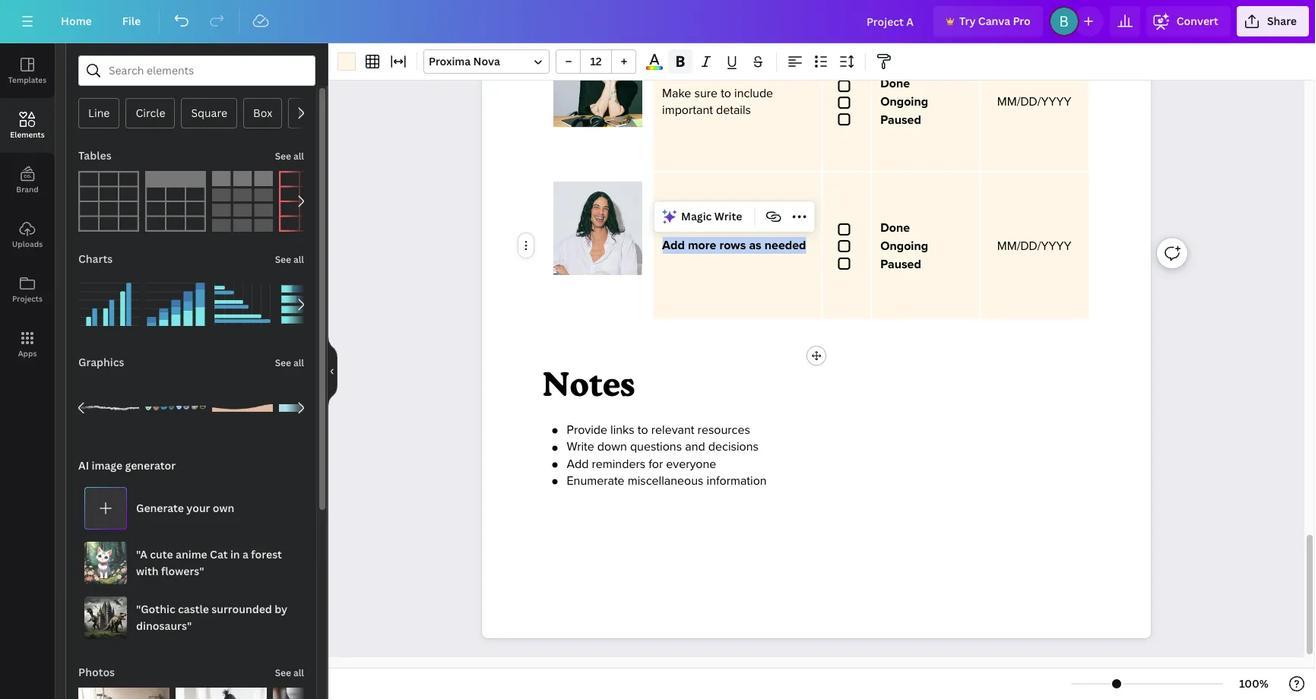 Task type: describe. For each thing, give the bounding box(es) containing it.
graphics
[[78, 355, 124, 370]]

proxima
[[429, 54, 471, 68]]

file
[[122, 14, 141, 28]]

side panel tab list
[[0, 43, 55, 372]]

home
[[61, 14, 92, 28]]

own
[[213, 501, 234, 516]]

ai image generator
[[78, 459, 176, 473]]

proxima nova button
[[424, 49, 550, 74]]

everyone
[[666, 457, 717, 472]]

see for charts
[[275, 253, 291, 266]]

see all for charts
[[275, 253, 304, 266]]

rectangle button
[[288, 98, 359, 129]]

nova
[[473, 54, 500, 68]]

see all button for charts
[[274, 244, 306, 275]]

enumerate
[[567, 474, 625, 489]]

teacher teaching students with digital art image
[[78, 688, 169, 700]]

questions
[[630, 440, 682, 455]]

dinosaurs"
[[136, 619, 192, 633]]

information
[[707, 474, 767, 489]]

Design title text field
[[855, 6, 928, 36]]

elements button
[[0, 98, 55, 153]]

see all for tables
[[275, 150, 304, 163]]

write inside provide links to relevant resources write down questions and decisions add reminders for everyone enumerate miscellaneous information
[[567, 440, 594, 455]]

elements
[[10, 129, 45, 140]]

charts button
[[77, 244, 114, 275]]

to
[[638, 423, 648, 438]]

uploads button
[[0, 208, 55, 262]]

cat
[[210, 547, 228, 562]]

provide
[[567, 423, 608, 438]]

see all button for photos
[[274, 658, 306, 688]]

square
[[191, 106, 227, 120]]

magic write
[[681, 209, 742, 224]]

focused businessman using laptop image
[[176, 688, 267, 700]]

and
[[685, 440, 705, 455]]

down
[[598, 440, 627, 455]]

torn paper banner with space for text image
[[78, 378, 139, 439]]

ai
[[78, 459, 89, 473]]

try
[[960, 14, 976, 28]]

your
[[187, 501, 210, 516]]

uploads
[[12, 239, 43, 249]]

projects button
[[0, 262, 55, 317]]

by
[[275, 602, 288, 617]]

"gothic
[[136, 602, 175, 617]]

photos
[[78, 665, 115, 680]]

see all for photos
[[275, 667, 304, 680]]

anime
[[176, 547, 207, 562]]

relevant
[[651, 423, 695, 438]]

provide links to relevant resources write down questions and decisions add reminders for everyone enumerate miscellaneous information
[[567, 423, 767, 489]]

cute
[[150, 547, 173, 562]]

in
[[230, 547, 240, 562]]

links
[[611, 423, 635, 438]]

apps
[[18, 348, 37, 359]]

generator
[[125, 459, 176, 473]]

proxima nova
[[429, 54, 500, 68]]

hide image
[[328, 335, 338, 408]]

line
[[88, 106, 110, 120]]

canva
[[978, 14, 1011, 28]]

tables button
[[77, 141, 113, 171]]

castle
[[178, 602, 209, 617]]

all for tables
[[293, 150, 304, 163]]

see all button for graphics
[[274, 347, 306, 378]]

templates button
[[0, 43, 55, 98]]

100% button
[[1230, 672, 1279, 697]]

write inside 'button'
[[715, 209, 742, 224]]

add
[[567, 457, 589, 472]]



Task type: vqa. For each thing, say whether or not it's contained in the screenshot.
Tables's See all button
yes



Task type: locate. For each thing, give the bounding box(es) containing it.
2 all from the top
[[293, 253, 304, 266]]

see for graphics
[[275, 357, 291, 370]]

None text field
[[553, 171, 643, 304]]

resources
[[698, 423, 750, 438]]

2 see all button from the top
[[274, 244, 306, 275]]

"a cute anime cat in a forest with flowers"
[[136, 547, 282, 579]]

all for charts
[[293, 253, 304, 266]]

decisions
[[709, 440, 759, 455]]

magic write button
[[657, 205, 749, 229]]

for
[[649, 457, 663, 472]]

1 see all from the top
[[275, 150, 304, 163]]

4 add this table to the canvas image from the left
[[279, 171, 340, 232]]

all
[[293, 150, 304, 163], [293, 253, 304, 266], [293, 357, 304, 370], [293, 667, 304, 680]]

miscellaneous
[[628, 474, 704, 489]]

charts
[[78, 252, 113, 266]]

0 horizontal spatial write
[[567, 440, 594, 455]]

add this table to the canvas image
[[78, 171, 139, 232], [145, 171, 206, 232], [212, 171, 273, 232], [279, 171, 340, 232]]

4 see from the top
[[275, 667, 291, 680]]

write
[[715, 209, 742, 224], [567, 440, 594, 455]]

3 all from the top
[[293, 357, 304, 370]]

"a
[[136, 547, 147, 562]]

forest
[[251, 547, 282, 562]]

line button
[[78, 98, 120, 129]]

#fff5e6 image
[[338, 52, 356, 71]]

reminders
[[592, 457, 646, 472]]

2 add this table to the canvas image from the left
[[145, 171, 206, 232]]

all for photos
[[293, 667, 304, 680]]

flowers"
[[161, 564, 204, 579]]

projects
[[12, 294, 43, 304]]

see for photos
[[275, 667, 291, 680]]

all for graphics
[[293, 357, 304, 370]]

1 add this table to the canvas image from the left
[[78, 171, 139, 232]]

image
[[92, 459, 123, 473]]

pro
[[1013, 14, 1031, 28]]

– – number field
[[586, 54, 607, 68]]

share
[[1267, 14, 1297, 28]]

a
[[243, 547, 249, 562]]

see
[[275, 150, 291, 163], [275, 253, 291, 266], [275, 357, 291, 370], [275, 667, 291, 680]]

100%
[[1240, 677, 1269, 691]]

color range image
[[646, 66, 663, 70]]

generate your own
[[136, 501, 234, 516]]

see for tables
[[275, 150, 291, 163]]

4 all from the top
[[293, 667, 304, 680]]

templates
[[8, 75, 46, 85]]

2 see all from the top
[[275, 253, 304, 266]]

see all for graphics
[[275, 357, 304, 370]]

brand
[[16, 184, 39, 195]]

apps button
[[0, 317, 55, 372]]

see all button for tables
[[274, 141, 306, 171]]

4 see all from the top
[[275, 667, 304, 680]]

file button
[[110, 6, 153, 36]]

box
[[253, 106, 272, 120]]

share button
[[1237, 6, 1309, 36]]

see all
[[275, 150, 304, 163], [275, 253, 304, 266], [275, 357, 304, 370], [275, 667, 304, 680]]

try canva pro button
[[934, 6, 1043, 36]]

3 see all button from the top
[[274, 347, 306, 378]]

write right magic
[[715, 209, 742, 224]]

with
[[136, 564, 159, 579]]

easter banner image
[[279, 378, 340, 439]]

see all button
[[274, 141, 306, 171], [274, 244, 306, 275], [274, 347, 306, 378], [274, 658, 306, 688]]

Search elements search field
[[109, 56, 285, 85]]

square button
[[181, 98, 237, 129]]

tables
[[78, 148, 111, 163]]

barista making coffee image
[[273, 688, 364, 700]]

1 all from the top
[[293, 150, 304, 163]]

try canva pro
[[960, 14, 1031, 28]]

notes
[[543, 364, 635, 404]]

main menu bar
[[0, 0, 1315, 43]]

rectangle
[[298, 106, 349, 120]]

None text field
[[482, 0, 1151, 639], [832, 77, 861, 128], [832, 220, 861, 272], [482, 0, 1151, 639], [832, 77, 861, 128], [832, 220, 861, 272]]

brand button
[[0, 153, 55, 208]]

write up add
[[567, 440, 594, 455]]

"gothic castle surrounded by dinosaurs"
[[136, 602, 288, 633]]

photos button
[[77, 658, 116, 688]]

1 see all button from the top
[[274, 141, 306, 171]]

4 see all button from the top
[[274, 658, 306, 688]]

circle
[[136, 106, 165, 120]]

0 vertical spatial write
[[715, 209, 742, 224]]

circle button
[[126, 98, 175, 129]]

1 see from the top
[[275, 150, 291, 163]]

surrounded
[[212, 602, 272, 617]]

home link
[[49, 6, 104, 36]]

2 see from the top
[[275, 253, 291, 266]]

abstract hand made pattern element image
[[145, 378, 206, 439]]

1 horizontal spatial write
[[715, 209, 742, 224]]

graphics button
[[77, 347, 126, 378]]

magic
[[681, 209, 712, 224]]

group
[[556, 49, 636, 74], [78, 265, 139, 335], [145, 265, 206, 335], [212, 265, 273, 335], [279, 275, 340, 335], [78, 369, 139, 439], [145, 378, 206, 439], [212, 378, 273, 439], [279, 378, 340, 439], [78, 679, 169, 700], [176, 679, 267, 700], [273, 688, 364, 700]]

3 see all from the top
[[275, 357, 304, 370]]

convert button
[[1147, 6, 1231, 36]]

1 vertical spatial write
[[567, 440, 594, 455]]

3 see from the top
[[275, 357, 291, 370]]

generate
[[136, 501, 184, 516]]

3 add this table to the canvas image from the left
[[212, 171, 273, 232]]

convert
[[1177, 14, 1219, 28]]

box button
[[243, 98, 282, 129]]

abstract border image
[[212, 378, 273, 439]]



